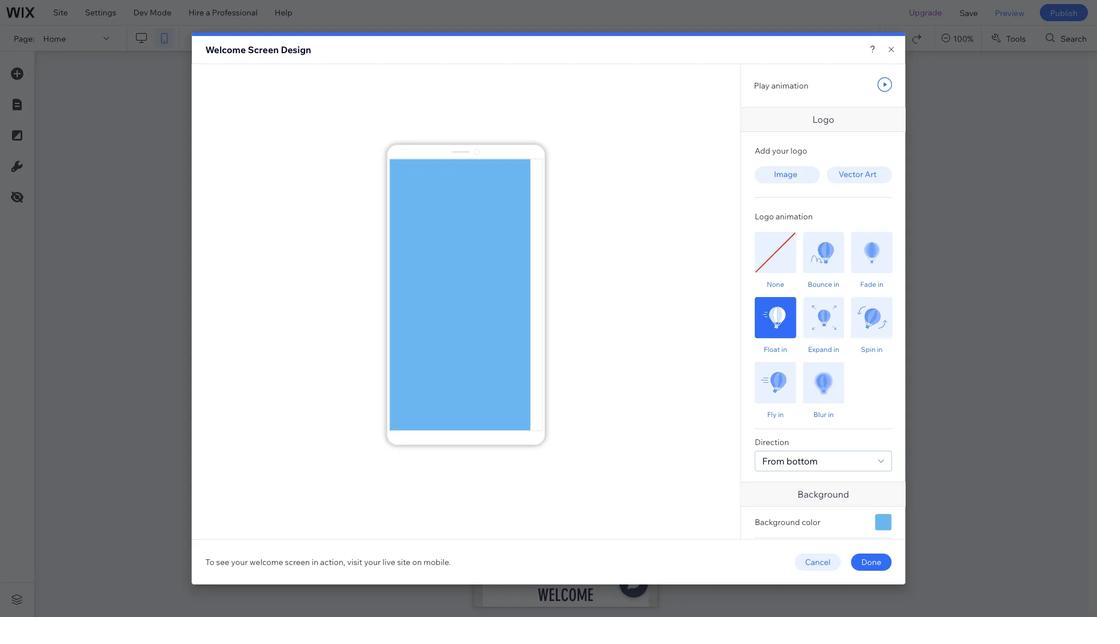 Task type: vqa. For each thing, say whether or not it's contained in the screenshot.
'on'
yes



Task type: locate. For each thing, give the bounding box(es) containing it.
to see your welcome screen in action, visit your live site on mobile.
[[205, 557, 451, 567]]

bounce in
[[808, 280, 839, 288]]

visit
[[347, 557, 362, 567]]

animation right play
[[772, 80, 809, 90]]

none
[[767, 280, 784, 288]]

1 horizontal spatial logo
[[813, 114, 834, 125]]

float
[[764, 345, 780, 354]]

image button
[[755, 166, 820, 184]]

screen
[[285, 557, 310, 567]]

fade in
[[860, 280, 883, 288]]

in right expand on the bottom of the page
[[834, 345, 839, 354]]

save button
[[951, 0, 987, 25]]

action,
[[320, 557, 345, 567]]

in right blur
[[828, 410, 834, 419]]

animation
[[772, 80, 809, 90], [776, 212, 813, 222]]

publish
[[1051, 8, 1078, 18]]

in right float
[[781, 345, 787, 354]]

in for fly in
[[778, 410, 784, 419]]

animation for logo animation
[[776, 212, 813, 222]]

tools
[[1007, 33, 1026, 43]]

from
[[762, 456, 785, 467]]

0 vertical spatial background
[[798, 489, 849, 500]]

mobile.
[[424, 557, 451, 567]]

expand
[[808, 345, 832, 354]]

logo
[[813, 114, 834, 125], [755, 212, 774, 222]]

0 horizontal spatial logo
[[755, 212, 774, 222]]

logo
[[791, 146, 807, 156]]

from bottom
[[762, 456, 818, 467]]

hire a professional
[[189, 7, 258, 17]]

in right fade at the top right
[[878, 280, 883, 288]]

your
[[772, 146, 789, 156], [231, 557, 248, 567], [364, 557, 381, 567]]

your right see
[[231, 557, 248, 567]]

animation down the image button
[[776, 212, 813, 222]]

in
[[834, 280, 839, 288], [878, 280, 883, 288], [781, 345, 787, 354], [834, 345, 839, 354], [877, 345, 883, 354], [778, 410, 784, 419], [828, 410, 834, 419], [312, 557, 319, 567]]

help
[[275, 7, 293, 17]]

background up color on the bottom of page
[[798, 489, 849, 500]]

done
[[862, 557, 882, 567]]

play animation
[[754, 80, 809, 90]]

to
[[205, 557, 214, 567]]

1 vertical spatial logo
[[755, 212, 774, 222]]

publish button
[[1040, 4, 1088, 21]]

1 vertical spatial background
[[755, 517, 800, 527]]

background
[[798, 489, 849, 500], [755, 517, 800, 527]]

hire
[[189, 7, 204, 17]]

0 vertical spatial animation
[[772, 80, 809, 90]]

in right bounce
[[834, 280, 839, 288]]

your left live
[[364, 557, 381, 567]]

preview button
[[987, 0, 1033, 25]]

live
[[383, 557, 395, 567]]

dev
[[133, 7, 148, 17]]

fly
[[767, 410, 777, 419]]

background left color on the bottom of page
[[755, 517, 800, 527]]

vector art
[[839, 169, 877, 179]]

art
[[865, 169, 877, 179]]

your right the add
[[772, 146, 789, 156]]

your
[[340, 33, 357, 43]]

bottom
[[787, 456, 818, 467]]

spin
[[861, 345, 876, 354]]

connect
[[306, 33, 338, 43]]

1 vertical spatial animation
[[776, 212, 813, 222]]

on
[[412, 557, 422, 567]]

logo for logo
[[813, 114, 834, 125]]

search
[[1061, 33, 1087, 43]]

0 horizontal spatial your
[[231, 557, 248, 567]]

in right fly
[[778, 410, 784, 419]]

logo animation
[[755, 212, 813, 222]]

in right the spin
[[877, 345, 883, 354]]

domain
[[358, 33, 387, 43]]

https://www.wix.com/mysite connect your domain
[[197, 33, 387, 43]]

background for background
[[798, 489, 849, 500]]

0 vertical spatial logo
[[813, 114, 834, 125]]



Task type: describe. For each thing, give the bounding box(es) containing it.
logo for logo animation
[[755, 212, 774, 222]]

2 horizontal spatial your
[[772, 146, 789, 156]]

cancel button
[[795, 554, 841, 571]]

float in
[[764, 345, 787, 354]]

upgrade
[[909, 7, 942, 17]]

blur
[[814, 410, 827, 419]]

background for background color
[[755, 517, 800, 527]]

vector
[[839, 169, 863, 179]]

animation for play animation
[[772, 80, 809, 90]]

blur in
[[814, 410, 834, 419]]

cancel
[[805, 557, 831, 567]]

fly in
[[767, 410, 784, 419]]

in for bounce in
[[834, 280, 839, 288]]

welcome screen design
[[205, 44, 311, 56]]

dev mode
[[133, 7, 172, 17]]

save
[[960, 8, 978, 18]]

play
[[754, 80, 770, 90]]

site
[[397, 557, 411, 567]]

in for float in
[[781, 345, 787, 354]]

add
[[755, 146, 770, 156]]

search button
[[1037, 26, 1098, 51]]

spin in
[[861, 345, 883, 354]]

1 horizontal spatial your
[[364, 557, 381, 567]]

welcome
[[250, 557, 283, 567]]

100% button
[[935, 26, 982, 51]]

100%
[[954, 33, 974, 43]]

professional
[[212, 7, 258, 17]]

vector art button
[[827, 166, 892, 184]]

see
[[216, 557, 229, 567]]

a
[[206, 7, 210, 17]]

tools button
[[983, 26, 1037, 51]]

color
[[802, 517, 821, 527]]

fade
[[860, 280, 876, 288]]

background color
[[755, 517, 821, 527]]

in for expand in
[[834, 345, 839, 354]]

in for blur in
[[828, 410, 834, 419]]

bounce
[[808, 280, 832, 288]]

in for spin in
[[877, 345, 883, 354]]

done button
[[851, 554, 892, 571]]

welcome
[[205, 44, 246, 56]]

home
[[43, 33, 66, 43]]

site
[[53, 7, 68, 17]]

add your logo
[[755, 146, 807, 156]]

design
[[281, 44, 311, 56]]

in for fade in
[[878, 280, 883, 288]]

mode
[[150, 7, 172, 17]]

settings
[[85, 7, 116, 17]]

expand in
[[808, 345, 839, 354]]

in right screen
[[312, 557, 319, 567]]

direction
[[755, 437, 789, 447]]

screen
[[248, 44, 279, 56]]

image
[[774, 169, 797, 179]]

https://www.wix.com/mysite
[[197, 33, 301, 43]]

preview
[[995, 8, 1025, 18]]



